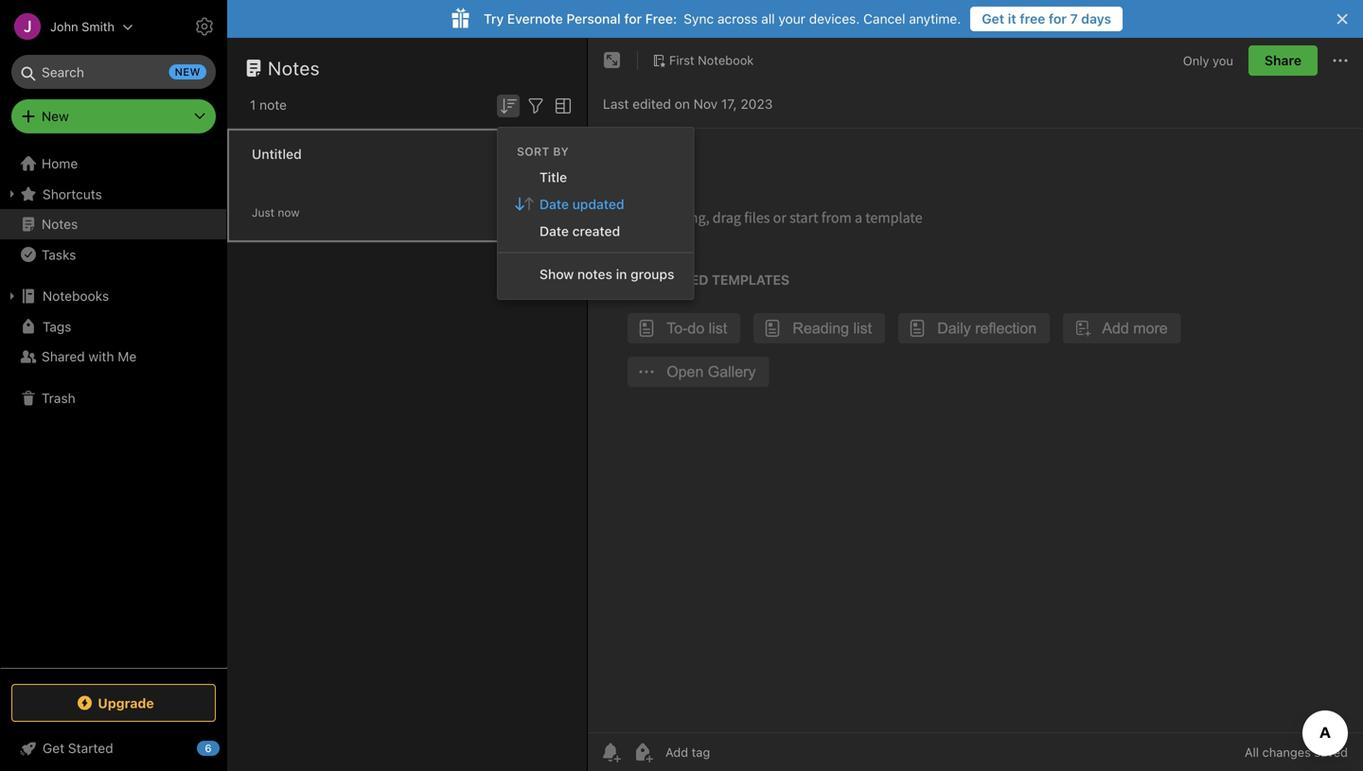 Task type: vqa. For each thing, say whether or not it's contained in the screenshot.
edit widget title icon
no



Task type: describe. For each thing, give the bounding box(es) containing it.
View options field
[[547, 93, 575, 117]]

cancel
[[864, 11, 906, 27]]

date for date created
[[540, 223, 569, 239]]

all
[[1245, 746, 1259, 760]]

first notebook button
[[646, 47, 761, 74]]

1 note
[[250, 97, 287, 113]]

get it free for 7 days button
[[971, 7, 1123, 31]]

settings image
[[193, 15, 216, 38]]

free
[[1020, 11, 1046, 27]]

date created
[[540, 223, 620, 239]]

Add filters field
[[525, 93, 547, 117]]

Note Editor text field
[[588, 129, 1363, 733]]

trash link
[[0, 383, 226, 414]]

try
[[484, 11, 504, 27]]

upgrade
[[98, 696, 154, 711]]

john
[[50, 19, 78, 34]]

tasks
[[42, 247, 76, 263]]

7
[[1070, 11, 1078, 27]]

smith
[[82, 19, 115, 34]]

shortcuts
[[43, 186, 102, 202]]

last
[[603, 96, 629, 112]]

1
[[250, 97, 256, 113]]

expand notebooks image
[[5, 289, 20, 304]]

changes
[[1263, 746, 1311, 760]]

last edited on nov 17, 2023
[[603, 96, 773, 112]]

tags
[[43, 319, 71, 334]]

show notes in groups
[[540, 266, 675, 282]]

show notes in groups link
[[498, 261, 693, 288]]

tree containing home
[[0, 149, 227, 668]]

just now
[[252, 206, 300, 219]]

shared
[[42, 349, 85, 365]]

dropdown list menu
[[498, 164, 693, 288]]

home link
[[0, 149, 227, 179]]

all
[[761, 11, 775, 27]]

note window element
[[588, 38, 1363, 772]]

shared with me
[[42, 349, 137, 365]]

nov
[[694, 96, 718, 112]]

6
[[205, 743, 212, 755]]

new button
[[11, 99, 216, 134]]

more actions image
[[1329, 49, 1352, 72]]

free:
[[645, 11, 677, 27]]

tags button
[[0, 312, 226, 342]]

date created link
[[498, 218, 693, 245]]

your
[[779, 11, 806, 27]]

untitled
[[252, 146, 302, 162]]

Add tag field
[[664, 745, 806, 761]]

new
[[42, 108, 69, 124]]

john smith
[[50, 19, 115, 34]]

add a reminder image
[[599, 741, 622, 764]]

Help and Learning task checklist field
[[0, 734, 227, 764]]

for for free:
[[624, 11, 642, 27]]

on
[[675, 96, 690, 112]]

notebooks
[[43, 288, 109, 304]]

sort
[[517, 145, 550, 158]]

show
[[540, 266, 574, 282]]

evernote
[[507, 11, 563, 27]]

notes link
[[0, 209, 226, 240]]

get for get it free for 7 days
[[982, 11, 1005, 27]]

share button
[[1249, 45, 1318, 76]]

share
[[1265, 53, 1302, 68]]



Task type: locate. For each thing, give the bounding box(es) containing it.
add filters image
[[525, 94, 547, 117]]

notes
[[268, 57, 320, 79], [42, 216, 78, 232]]

saved
[[1315, 746, 1348, 760]]

for
[[624, 11, 642, 27], [1049, 11, 1067, 27]]

tasks button
[[0, 240, 226, 270]]

More actions field
[[1329, 45, 1352, 76]]

notes up note
[[268, 57, 320, 79]]

date for date updated
[[540, 196, 569, 212]]

date inside "link"
[[540, 196, 569, 212]]

notes
[[578, 266, 613, 282]]

1 date from the top
[[540, 196, 569, 212]]

new
[[175, 66, 201, 78]]

Sort options field
[[497, 93, 520, 117]]

sync
[[684, 11, 714, 27]]

date updated
[[540, 196, 625, 212]]

now
[[278, 206, 300, 219]]

1 horizontal spatial for
[[1049, 11, 1067, 27]]

0 horizontal spatial notes
[[42, 216, 78, 232]]

first
[[669, 53, 695, 67]]

in
[[616, 266, 627, 282]]

it
[[1008, 11, 1017, 27]]

Search text field
[[25, 55, 203, 89]]

title link
[[498, 164, 693, 191]]

get inside 'help and learning task checklist' "field"
[[43, 741, 64, 757]]

0 vertical spatial notes
[[268, 57, 320, 79]]

title
[[540, 169, 567, 185]]

1 vertical spatial date
[[540, 223, 569, 239]]

only you
[[1183, 53, 1234, 67]]

date down title
[[540, 196, 569, 212]]

tooltip
[[457, 50, 560, 87]]

0 horizontal spatial get
[[43, 741, 64, 757]]

1 vertical spatial notes
[[42, 216, 78, 232]]

notes up tasks
[[42, 216, 78, 232]]

only
[[1183, 53, 1210, 67]]

click to collapse image
[[220, 737, 234, 759]]

0 vertical spatial date
[[540, 196, 569, 212]]

groups
[[631, 266, 675, 282]]

edited
[[633, 96, 671, 112]]

get
[[982, 11, 1005, 27], [43, 741, 64, 757]]

1 horizontal spatial get
[[982, 11, 1005, 27]]

new search field
[[25, 55, 206, 89]]

personal
[[567, 11, 621, 27]]

date updated link
[[498, 191, 693, 218]]

date down date updated
[[540, 223, 569, 239]]

for for 7
[[1049, 11, 1067, 27]]

2 date from the top
[[540, 223, 569, 239]]

sort by
[[517, 145, 569, 158]]

Account field
[[0, 8, 133, 45]]

shortcuts button
[[0, 179, 226, 209]]

tree
[[0, 149, 227, 668]]

1 for from the left
[[624, 11, 642, 27]]

1 vertical spatial get
[[43, 741, 64, 757]]

note
[[260, 97, 287, 113]]

upgrade button
[[11, 685, 216, 722]]

first notebook
[[669, 53, 754, 67]]

get inside get it free for 7 days "button"
[[982, 11, 1005, 27]]

17,
[[721, 96, 737, 112]]

for left free:
[[624, 11, 642, 27]]

expand note image
[[601, 49, 624, 72]]

created
[[572, 223, 620, 239]]

anytime.
[[909, 11, 961, 27]]

0 vertical spatial get
[[982, 11, 1005, 27]]

for inside "button"
[[1049, 11, 1067, 27]]

you
[[1213, 53, 1234, 67]]

get it free for 7 days
[[982, 11, 1112, 27]]

for left 7
[[1049, 11, 1067, 27]]

get for get started
[[43, 741, 64, 757]]

me
[[118, 349, 137, 365]]

home
[[42, 156, 78, 171]]

1 horizontal spatial notes
[[268, 57, 320, 79]]

all changes saved
[[1245, 746, 1348, 760]]

updated
[[572, 196, 625, 212]]

notebooks link
[[0, 281, 226, 312]]

get left started
[[43, 741, 64, 757]]

get left it
[[982, 11, 1005, 27]]

started
[[68, 741, 113, 757]]

add tag image
[[632, 741, 654, 764]]

with
[[89, 349, 114, 365]]

2023
[[741, 96, 773, 112]]

devices.
[[809, 11, 860, 27]]

by
[[553, 145, 569, 158]]

shared with me link
[[0, 342, 226, 372]]

trash
[[42, 391, 75, 406]]

days
[[1082, 11, 1112, 27]]

0 horizontal spatial for
[[624, 11, 642, 27]]

just
[[252, 206, 275, 219]]

get started
[[43, 741, 113, 757]]

2 for from the left
[[1049, 11, 1067, 27]]

notebook
[[698, 53, 754, 67]]

date
[[540, 196, 569, 212], [540, 223, 569, 239]]

across
[[718, 11, 758, 27]]

try evernote personal for free: sync across all your devices. cancel anytime.
[[484, 11, 961, 27]]



